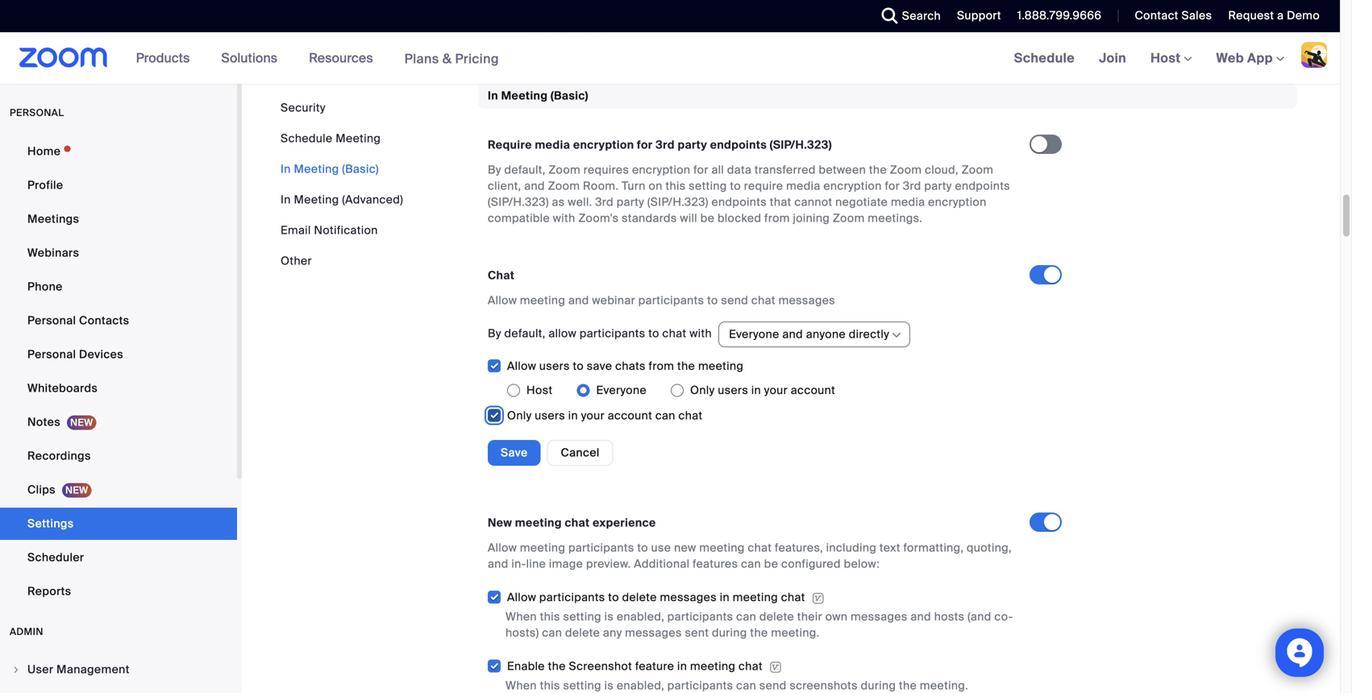 Task type: locate. For each thing, give the bounding box(es) containing it.
meetings link
[[0, 203, 237, 235]]

account down chats
[[608, 408, 652, 423]]

other
[[281, 254, 312, 269]]

meeting up when this setting is enabled, participants can send screenshots during the meeting.
[[690, 659, 736, 674]]

personal contacts
[[27, 313, 129, 328]]

personal
[[10, 106, 64, 119]]

default, for allow
[[504, 326, 546, 341]]

account down everyone and anyone directly popup button
[[791, 383, 836, 398]]

personal inside personal devices link
[[27, 347, 76, 362]]

1 vertical spatial only
[[507, 408, 532, 423]]

2 default, from the top
[[504, 326, 546, 341]]

banner containing products
[[0, 32, 1340, 85]]

settings link
[[0, 508, 237, 540]]

in down features
[[720, 590, 730, 605]]

this
[[666, 179, 686, 194], [540, 610, 560, 625], [540, 679, 560, 693]]

0 horizontal spatial (sip/h.323)
[[488, 195, 549, 210]]

2 vertical spatial this
[[540, 679, 560, 693]]

account
[[791, 383, 836, 398], [608, 408, 652, 423]]

0 vertical spatial personal
[[27, 313, 76, 328]]

(sip/h.323) up compatible
[[488, 195, 549, 210]]

0 horizontal spatial with
[[553, 211, 575, 226]]

participants up sent
[[668, 610, 733, 625]]

1 vertical spatial during
[[861, 679, 896, 693]]

schedule for schedule meeting
[[281, 131, 333, 146]]

meeting up email notification link
[[294, 192, 339, 207]]

data
[[727, 162, 752, 177]]

by default, allow participants to chat with
[[488, 326, 712, 341]]

meeting up allow
[[520, 293, 565, 308]]

this right on
[[666, 179, 686, 194]]

be right time
[[889, 7, 903, 21]]

meeting for schedule meeting link at the left top of the page
[[336, 131, 381, 146]]

0 vertical spatial in meeting (basic)
[[488, 88, 589, 103]]

party
[[678, 137, 707, 152], [924, 179, 952, 194], [617, 195, 644, 210]]

when down enable
[[506, 679, 537, 693]]

0 horizontal spatial (basic)
[[342, 162, 379, 177]]

1 default, from the top
[[504, 162, 546, 177]]

allow for allow meeting and webinar participants to send chat messages
[[488, 293, 517, 308]]

to inside allow meeting participants to use new meeting chat features, including text formatting, quoting, and in-line image preview. additional features can be configured below:
[[637, 541, 648, 556]]

this inside by default, zoom requires encryption for all data transferred between the zoom cloud, zoom client, and zoom room. turn on this setting to require media encryption for 3rd party endpoints (sip/h.323) as well.  3rd party (sip/h.323) endpoints that cannot negotiate media encryption compatible with zoom's standards will be blocked from joining zoom meetings.
[[666, 179, 686, 194]]

0 vertical spatial account
[[791, 383, 836, 398]]

is down screenshot
[[605, 679, 614, 693]]

participants down image
[[539, 590, 605, 605]]

1.888.799.9666 button up the "schedule" link
[[1018, 8, 1102, 23]]

0 horizontal spatial configured
[[781, 557, 841, 572]]

(sip/h.323) up transferred in the right top of the page
[[770, 137, 832, 152]]

1 vertical spatial is
[[605, 679, 614, 693]]

0 vertical spatial configured
[[906, 7, 965, 21]]

0 horizontal spatial only
[[507, 408, 532, 423]]

settings
[[27, 517, 74, 531]]

users for only users in your account can chat
[[535, 408, 565, 423]]

0 vertical spatial with
[[553, 211, 575, 226]]

1 horizontal spatial from
[[765, 211, 790, 226]]

in down pricing
[[488, 88, 498, 103]]

chat down allow meeting and webinar participants to send chat messages
[[663, 326, 687, 341]]

messages up everyone and anyone directly
[[779, 293, 836, 308]]

0 vertical spatial (basic)
[[551, 88, 589, 103]]

during right sent
[[712, 626, 747, 641]]

1 horizontal spatial account
[[791, 383, 836, 398]]

1 vertical spatial schedule
[[281, 131, 333, 146]]

when up hosts) at the left bottom of the page
[[506, 610, 537, 625]]

in meeting (basic) element
[[478, 84, 1298, 694]]

meeting up line
[[520, 541, 565, 556]]

can down allow users to save chats from the meeting
[[655, 408, 676, 423]]

scheduler link
[[0, 542, 237, 574]]

demo
[[1287, 8, 1320, 23]]

room.
[[583, 179, 619, 194]]

1 when from the top
[[506, 610, 537, 625]]

and left hosts
[[911, 610, 931, 625]]

product information navigation
[[124, 32, 511, 85]]

in right feature on the bottom of page
[[677, 659, 687, 674]]

banner
[[0, 32, 1340, 85]]

standards
[[622, 211, 677, 226]]

0 vertical spatial default,
[[504, 162, 546, 177]]

joining
[[793, 211, 830, 226]]

1 vertical spatial send
[[760, 679, 787, 693]]

0 horizontal spatial account
[[608, 408, 652, 423]]

2 by from the top
[[488, 326, 501, 341]]

phone
[[27, 279, 63, 294]]

can
[[865, 7, 886, 21], [655, 408, 676, 423], [741, 557, 761, 572], [736, 610, 757, 625], [542, 626, 562, 641], [736, 679, 757, 693]]

0 horizontal spatial meetings.
[[724, 7, 778, 21]]

to inside by default, zoom requires encryption for all data transferred between the zoom cloud, zoom client, and zoom room. turn on this setting to require media encryption for 3rd party endpoints (sip/h.323) as well.  3rd party (sip/h.323) endpoints that cannot negotiate media encryption compatible with zoom's standards will be blocked from joining zoom meetings.
[[730, 179, 741, 194]]

0 vertical spatial host
[[1151, 50, 1184, 67]]

0 horizontal spatial schedule
[[281, 131, 333, 146]]

in meeting (basic) up the require
[[488, 88, 589, 103]]

screenshot
[[569, 659, 632, 674]]

1 vertical spatial default,
[[504, 326, 546, 341]]

0 horizontal spatial your
[[581, 408, 605, 423]]

chats
[[615, 359, 646, 374]]

0 vertical spatial your
[[764, 383, 788, 398]]

setting down all
[[689, 179, 727, 194]]

when for when this setting is enabled, participants can send screenshots during the meeting.
[[506, 679, 537, 693]]

enabled, inside the when this setting is enabled, participants can delete their own messages and hosts (and co- hosts) can delete any messages sent during the meeting.
[[617, 610, 665, 625]]

only
[[690, 383, 715, 398], [507, 408, 532, 423]]

1 horizontal spatial your
[[764, 383, 788, 398]]

negotiate
[[836, 195, 888, 210]]

formatting,
[[904, 541, 964, 556]]

be right will
[[701, 211, 715, 226]]

delete
[[622, 590, 657, 605], [760, 610, 794, 625], [565, 626, 600, 641]]

is for to
[[605, 610, 614, 625]]

default, up client,
[[504, 162, 546, 177]]

1 enabled, from the top
[[617, 610, 665, 625]]

new meeting chat experience
[[488, 516, 656, 531]]

in up email
[[281, 192, 291, 207]]

everyone up only users in your account
[[729, 327, 780, 342]]

participants up the preview.
[[568, 541, 634, 556]]

participants inside the when this setting is enabled, participants can delete their own messages and hosts (and co- hosts) can delete any messages sent during the meeting.
[[668, 610, 733, 625]]

host
[[1151, 50, 1184, 67], [527, 383, 553, 398]]

the inside by default, zoom requires encryption for all data transferred between the zoom cloud, zoom client, and zoom room. turn on this setting to require media encryption for 3rd party endpoints (sip/h.323) as well.  3rd party (sip/h.323) endpoints that cannot negotiate media encryption compatible with zoom's standards will be blocked from joining zoom meetings.
[[869, 162, 887, 177]]

meeting. down hosts
[[920, 679, 969, 693]]

allow up in-
[[488, 541, 517, 556]]

0 vertical spatial in
[[488, 88, 498, 103]]

join link
[[1087, 32, 1139, 84]]

client.
[[572, 23, 607, 38]]

clips
[[27, 483, 56, 498]]

allow meeting participants to use new meeting chat features, including text formatting, quoting, and in-line image preview. additional features can be configured below:
[[488, 541, 1012, 572]]

your down everyone and anyone directly popup button
[[764, 383, 788, 398]]

meeting. inside the when this setting is enabled, participants can delete their own messages and hosts (and co- hosts) can delete any messages sent during the meeting.
[[771, 626, 820, 641]]

2 vertical spatial media
[[891, 195, 925, 210]]

1 vertical spatial personal
[[27, 347, 76, 362]]

join
[[1099, 50, 1127, 67]]

and inside allow meeting participants to use new meeting chat features, including text formatting, quoting, and in-line image preview. additional features can be configured below:
[[488, 557, 509, 572]]

0 horizontal spatial delete
[[565, 626, 600, 641]]

search button
[[870, 0, 945, 32]]

1 horizontal spatial meetings.
[[868, 211, 923, 226]]

1 horizontal spatial media
[[786, 179, 821, 194]]

1 horizontal spatial meeting.
[[920, 679, 969, 693]]

meeting up the when this setting is enabled, participants can delete their own messages and hosts (and co- hosts) can delete any messages sent during the meeting.
[[733, 590, 778, 605]]

2 personal from the top
[[27, 347, 76, 362]]

this inside the when this setting is enabled, participants can delete their own messages and hosts (and co- hosts) can delete any messages sent during the meeting.
[[540, 610, 560, 625]]

the inside the when this setting is enabled, participants can delete their own messages and hosts (and co- hosts) can delete any messages sent during the meeting.
[[750, 626, 768, 641]]

allow
[[488, 293, 517, 308], [507, 359, 536, 374], [488, 541, 517, 556], [507, 590, 536, 605]]

is up any
[[605, 610, 614, 625]]

delete left any
[[565, 626, 600, 641]]

menu bar
[[281, 100, 403, 269]]

0 vertical spatial during
[[712, 626, 747, 641]]

with inside by default, zoom requires encryption for all data transferred between the zoom cloud, zoom client, and zoom room. turn on this setting to require media encryption for 3rd party endpoints (sip/h.323) as well.  3rd party (sip/h.323) endpoints that cannot negotiate media encryption compatible with zoom's standards will be blocked from joining zoom meetings.
[[553, 211, 575, 226]]

and left anyone
[[783, 327, 803, 342]]

user management
[[27, 662, 130, 677]]

and right client,
[[524, 179, 545, 194]]

for left upcoming
[[648, 7, 663, 21]]

1 vertical spatial this
[[540, 610, 560, 625]]

is inside the when this setting is enabled, participants can delete their own messages and hosts (and co- hosts) can delete any messages sent during the meeting.
[[605, 610, 614, 625]]

meetings. left the "reminder"
[[724, 7, 778, 21]]

2 horizontal spatial 3rd
[[903, 179, 921, 194]]

allow for allow users to save chats from the meeting
[[507, 359, 536, 374]]

solutions
[[221, 50, 277, 67]]

1 personal from the top
[[27, 313, 76, 328]]

0 vertical spatial enabled,
[[617, 610, 665, 625]]

chat
[[751, 293, 776, 308], [663, 326, 687, 341], [679, 408, 703, 423], [565, 516, 590, 531], [748, 541, 772, 556], [781, 590, 805, 605], [739, 659, 763, 674]]

0 vertical spatial everyone
[[729, 327, 780, 342]]

1 vertical spatial when
[[506, 679, 537, 693]]

0 vertical spatial when
[[506, 610, 537, 625]]

zoom inside "receive desktop notification for upcoming meetings. reminder time can be configured in the zoom desktop client."
[[488, 23, 520, 38]]

contact sales link
[[1123, 0, 1216, 32], [1135, 8, 1212, 23]]

1 is from the top
[[605, 610, 614, 625]]

2 horizontal spatial be
[[889, 7, 903, 21]]

and inside the when this setting is enabled, participants can delete their own messages and hosts (and co- hosts) can delete any messages sent during the meeting.
[[911, 610, 931, 625]]

configured
[[906, 7, 965, 21], [781, 557, 841, 572]]

schedule down 1.888.799.9666
[[1014, 50, 1075, 67]]

0 vertical spatial setting
[[689, 179, 727, 194]]

meeting.
[[771, 626, 820, 641], [920, 679, 969, 693]]

1.888.799.9666 button up join
[[1005, 0, 1106, 32]]

0 horizontal spatial from
[[649, 359, 674, 374]]

webinars link
[[0, 237, 237, 269]]

enabled, down allow participants to delete messages in meeting chat
[[617, 610, 665, 625]]

default, inside by default, zoom requires encryption for all data transferred between the zoom cloud, zoom client, and zoom room. turn on this setting to require media encryption for 3rd party endpoints (sip/h.323) as well.  3rd party (sip/h.323) endpoints that cannot negotiate media encryption compatible with zoom's standards will be blocked from joining zoom meetings.
[[504, 162, 546, 177]]

setting inside the when this setting is enabled, participants can delete their own messages and hosts (and co- hosts) can delete any messages sent during the meeting.
[[563, 610, 601, 625]]

in inside allow users to save chats from the meeting 'option group'
[[751, 383, 761, 398]]

everyone inside popup button
[[729, 327, 780, 342]]

line
[[526, 557, 546, 572]]

chat left features,
[[748, 541, 772, 556]]

can down the when this setting is enabled, participants can delete their own messages and hosts (and co- hosts) can delete any messages sent during the meeting.
[[736, 679, 757, 693]]

can inside "receive desktop notification for upcoming meetings. reminder time can be configured in the zoom desktop client."
[[865, 7, 886, 21]]

require
[[744, 179, 783, 194]]

from down that
[[765, 211, 790, 226]]

endpoints up data
[[710, 137, 767, 152]]

0 vertical spatial users
[[539, 359, 570, 374]]

any
[[603, 626, 622, 641]]

meetings.
[[724, 7, 778, 21], [868, 211, 923, 226]]

participants inside allow meeting participants to use new meeting chat features, including text formatting, quoting, and in-line image preview. additional features can be configured below:
[[568, 541, 634, 556]]

0 horizontal spatial media
[[535, 137, 570, 152]]

0 vertical spatial meetings.
[[724, 7, 778, 21]]

by inside by default, zoom requires encryption for all data transferred between the zoom cloud, zoom client, and zoom room. turn on this setting to require media encryption for 3rd party endpoints (sip/h.323) as well.  3rd party (sip/h.323) endpoints that cannot negotiate media encryption compatible with zoom's standards will be blocked from joining zoom meetings.
[[488, 162, 501, 177]]

1 horizontal spatial configured
[[906, 7, 965, 21]]

be
[[889, 7, 903, 21], [701, 211, 715, 226], [764, 557, 778, 572]]

1 vertical spatial in meeting (basic)
[[281, 162, 379, 177]]

1 horizontal spatial be
[[764, 557, 778, 572]]

only inside allow users to save chats from the meeting 'option group'
[[690, 383, 715, 398]]

your inside allow users to save chats from the meeting 'option group'
[[764, 383, 788, 398]]

chat inside allow meeting participants to use new meeting chat features, including text formatting, quoting, and in-line image preview. additional features can be configured below:
[[748, 541, 772, 556]]

1 horizontal spatial with
[[690, 326, 712, 341]]

encryption
[[573, 137, 634, 152], [632, 162, 691, 177], [824, 179, 882, 194], [928, 195, 987, 210]]

in down schedule meeting link at the left top of the page
[[281, 162, 291, 177]]

account for only users in your account can chat
[[608, 408, 652, 423]]

1 vertical spatial in
[[281, 162, 291, 177]]

hosts
[[934, 610, 965, 625]]

(sip/h.323) up will
[[648, 195, 709, 210]]

1 vertical spatial (basic)
[[342, 162, 379, 177]]

0 horizontal spatial during
[[712, 626, 747, 641]]

0 horizontal spatial meeting.
[[771, 626, 820, 641]]

personal inside the personal contacts link
[[27, 313, 76, 328]]

host down contact sales
[[1151, 50, 1184, 67]]

endpoints up blocked
[[712, 195, 767, 210]]

request a demo link
[[1216, 0, 1340, 32], [1228, 8, 1320, 23]]

2 vertical spatial in
[[281, 192, 291, 207]]

endpoints down 'cloud,'
[[955, 179, 1010, 194]]

when this setting is enabled, participants can delete their own messages and hosts (and co- hosts) can delete any messages sent during the meeting.
[[506, 610, 1013, 641]]

desktop
[[535, 7, 579, 21]]

(basic) down client.
[[551, 88, 589, 103]]

with down allow meeting and webinar participants to send chat messages
[[690, 326, 712, 341]]

participants down webinar
[[580, 326, 646, 341]]

2 vertical spatial 3rd
[[595, 195, 614, 210]]

1 horizontal spatial host
[[1151, 50, 1184, 67]]

2 horizontal spatial media
[[891, 195, 925, 210]]

1 by from the top
[[488, 162, 501, 177]]

0 horizontal spatial 3rd
[[595, 195, 614, 210]]

1 vertical spatial by
[[488, 326, 501, 341]]

0 vertical spatial only
[[690, 383, 715, 398]]

1 vertical spatial setting
[[563, 610, 601, 625]]

0 vertical spatial be
[[889, 7, 903, 21]]

for left all
[[694, 162, 709, 177]]

2 enabled, from the top
[[617, 679, 665, 693]]

when inside the when this setting is enabled, participants can delete their own messages and hosts (and co- hosts) can delete any messages sent during the meeting.
[[506, 610, 537, 625]]

allow inside allow meeting participants to use new meeting chat features, including text formatting, quoting, and in-line image preview. additional features can be configured below:
[[488, 541, 517, 556]]

meetings navigation
[[1002, 32, 1340, 85]]

upcoming
[[666, 7, 721, 21]]

2 when from the top
[[506, 679, 537, 693]]

app
[[1248, 50, 1273, 67]]

this down enable
[[540, 679, 560, 693]]

1 vertical spatial your
[[581, 408, 605, 423]]

schedule for schedule
[[1014, 50, 1075, 67]]

everyone down allow users to save chats from the meeting
[[596, 383, 647, 398]]

0 vertical spatial party
[[678, 137, 707, 152]]

1 horizontal spatial everyone
[[729, 327, 780, 342]]

default, left allow
[[504, 326, 546, 341]]

2 is from the top
[[605, 679, 614, 693]]

1 vertical spatial endpoints
[[955, 179, 1010, 194]]

support
[[957, 8, 1001, 23]]

meetings. inside by default, zoom requires encryption for all data transferred between the zoom cloud, zoom client, and zoom room. turn on this setting to require media encryption for 3rd party endpoints (sip/h.323) as well.  3rd party (sip/h.323) endpoints that cannot negotiate media encryption compatible with zoom's standards will be blocked from joining zoom meetings.
[[868, 211, 923, 226]]

0 vertical spatial meeting.
[[771, 626, 820, 641]]

0 horizontal spatial be
[[701, 211, 715, 226]]

profile
[[27, 178, 63, 193]]

during right screenshots
[[861, 679, 896, 693]]

setting inside by default, zoom requires encryption for all data transferred between the zoom cloud, zoom client, and zoom room. turn on this setting to require media encryption for 3rd party endpoints (sip/h.323) as well.  3rd party (sip/h.323) endpoints that cannot negotiate media encryption compatible with zoom's standards will be blocked from joining zoom meetings.
[[689, 179, 727, 194]]

0 vertical spatial send
[[721, 293, 748, 308]]

can right time
[[865, 7, 886, 21]]

will
[[680, 211, 698, 226]]

delete down additional
[[622, 590, 657, 605]]

text
[[880, 541, 901, 556]]

personal down phone
[[27, 313, 76, 328]]

schedule inside meetings navigation
[[1014, 50, 1075, 67]]

account inside allow users to save chats from the meeting 'option group'
[[791, 383, 836, 398]]

on
[[649, 179, 663, 194]]

users inside 'option group'
[[718, 383, 748, 398]]

2 vertical spatial party
[[617, 195, 644, 210]]

host down allow
[[527, 383, 553, 398]]

in right search
[[968, 7, 978, 21]]

in-
[[512, 557, 526, 572]]

enabled, down enable the screenshot feature in meeting chat
[[617, 679, 665, 693]]

preview.
[[586, 557, 631, 572]]

personal menu menu
[[0, 135, 237, 610]]

this for to
[[540, 610, 560, 625]]

host button
[[1151, 50, 1192, 67]]

everyone inside allow users to save chats from the meeting 'option group'
[[596, 383, 647, 398]]

media up the cannot
[[786, 179, 821, 194]]

enable
[[507, 659, 545, 674]]

media right the require
[[535, 137, 570, 152]]

only for only users in your account
[[690, 383, 715, 398]]

0 vertical spatial from
[[765, 211, 790, 226]]

1 vertical spatial meetings.
[[868, 211, 923, 226]]

'support version for 'allow participants to delete messages in meeting chat image
[[812, 592, 825, 606]]

(basic) up (advanced)
[[342, 162, 379, 177]]

email
[[281, 223, 311, 238]]

3rd
[[656, 137, 675, 152], [903, 179, 921, 194], [595, 195, 614, 210]]

in meeting (basic) down schedule meeting link at the left top of the page
[[281, 162, 379, 177]]

your up cancel
[[581, 408, 605, 423]]

by
[[488, 162, 501, 177], [488, 326, 501, 341]]

sales
[[1182, 8, 1212, 23]]

everyone for everyone and anyone directly
[[729, 327, 780, 342]]

the
[[981, 7, 999, 21], [869, 162, 887, 177], [677, 359, 695, 374], [750, 626, 768, 641], [548, 659, 566, 674], [899, 679, 917, 693]]

products
[[136, 50, 190, 67]]

be down features,
[[764, 557, 778, 572]]

and inside popup button
[[783, 327, 803, 342]]

participants down feature on the bottom of page
[[668, 679, 733, 693]]

1 vertical spatial configured
[[781, 557, 841, 572]]

host inside allow users to save chats from the meeting 'option group'
[[527, 383, 553, 398]]

solutions button
[[221, 32, 285, 84]]

pricing
[[455, 50, 499, 67]]

personal up whiteboards
[[27, 347, 76, 362]]

1 horizontal spatial only
[[690, 383, 715, 398]]

meeting for in meeting (advanced) link
[[294, 192, 339, 207]]

user
[[27, 662, 54, 677]]

1 horizontal spatial delete
[[622, 590, 657, 605]]

1 vertical spatial everyone
[[596, 383, 647, 398]]

resources
[[309, 50, 373, 67]]

and left in-
[[488, 557, 509, 572]]

in down everyone and anyone directly popup button
[[751, 383, 761, 398]]

delete left their
[[760, 610, 794, 625]]

2 vertical spatial be
[[764, 557, 778, 572]]

in
[[968, 7, 978, 21], [751, 383, 761, 398], [568, 408, 578, 423], [720, 590, 730, 605], [677, 659, 687, 674]]

quoting,
[[967, 541, 1012, 556]]

1 vertical spatial media
[[786, 179, 821, 194]]

including
[[826, 541, 877, 556]]

1 vertical spatial be
[[701, 211, 715, 226]]

chat up when this setting is enabled, participants can send screenshots during the meeting.
[[739, 659, 763, 674]]

allow users to save chats from the meeting option group
[[507, 378, 1030, 404]]

allow down chat
[[488, 293, 517, 308]]

setting
[[689, 179, 727, 194], [563, 610, 601, 625], [563, 679, 601, 693]]

(basic) inside menu bar
[[342, 162, 379, 177]]

by up client,
[[488, 162, 501, 177]]

1 vertical spatial 3rd
[[903, 179, 921, 194]]

2 vertical spatial delete
[[565, 626, 600, 641]]

email notification link
[[281, 223, 378, 238]]

meeting down schedule meeting link at the left top of the page
[[294, 162, 339, 177]]

can right features
[[741, 557, 761, 572]]

allow down in-
[[507, 590, 536, 605]]

1 vertical spatial users
[[718, 383, 748, 398]]

can inside allow meeting participants to use new meeting chat features, including text formatting, quoting, and in-line image preview. additional features can be configured below:
[[741, 557, 761, 572]]



Task type: describe. For each thing, give the bounding box(es) containing it.
be inside "receive desktop notification for upcoming meetings. reminder time can be configured in the zoom desktop client."
[[889, 7, 903, 21]]

1 vertical spatial with
[[690, 326, 712, 341]]

account for only users in your account
[[791, 383, 836, 398]]

encryption up negotiate
[[824, 179, 882, 194]]

user management menu item
[[0, 655, 237, 685]]

encryption up requires
[[573, 137, 634, 152]]

0 vertical spatial endpoints
[[710, 137, 767, 152]]

email notification
[[281, 223, 378, 238]]

meetings
[[27, 212, 79, 227]]

below:
[[844, 557, 880, 572]]

&
[[442, 50, 452, 67]]

your for only users in your account
[[764, 383, 788, 398]]

scheduler
[[27, 550, 84, 565]]

0 horizontal spatial send
[[721, 293, 748, 308]]

products button
[[136, 32, 197, 84]]

in up cancel
[[568, 408, 578, 423]]

0 vertical spatial delete
[[622, 590, 657, 605]]

schedule meeting
[[281, 131, 381, 146]]

host inside meetings navigation
[[1151, 50, 1184, 67]]

additional
[[634, 557, 690, 572]]

the inside "receive desktop notification for upcoming meetings. reminder time can be configured in the zoom desktop client."
[[981, 7, 999, 21]]

1 horizontal spatial (basic)
[[551, 88, 589, 103]]

schedule meeting link
[[281, 131, 381, 146]]

clips link
[[0, 474, 237, 506]]

configured inside allow meeting participants to use new meeting chat features, including text formatting, quoting, and in-line image preview. additional features can be configured below:
[[781, 557, 841, 572]]

show options image
[[890, 329, 903, 342]]

personal contacts link
[[0, 305, 237, 337]]

resources button
[[309, 32, 380, 84]]

search
[[902, 8, 941, 23]]

and left webinar
[[568, 293, 589, 308]]

1 horizontal spatial party
[[678, 137, 707, 152]]

and inside by default, zoom requires encryption for all data transferred between the zoom cloud, zoom client, and zoom room. turn on this setting to require media encryption for 3rd party endpoints (sip/h.323) as well.  3rd party (sip/h.323) endpoints that cannot negotiate media encryption compatible with zoom's standards will be blocked from joining zoom meetings.
[[524, 179, 545, 194]]

1 horizontal spatial (sip/h.323)
[[648, 195, 709, 210]]

messages up feature on the bottom of page
[[625, 626, 682, 641]]

be inside allow meeting participants to use new meeting chat features, including text formatting, quoting, and in-line image preview. additional features can be configured below:
[[764, 557, 778, 572]]

schedule link
[[1002, 32, 1087, 84]]

contacts
[[79, 313, 129, 328]]

messages up sent
[[660, 590, 717, 605]]

features
[[693, 557, 738, 572]]

features,
[[775, 541, 823, 556]]

can down allow meeting participants to use new meeting chat features, including text formatting, quoting, and in-line image preview. additional features can be configured below:
[[736, 610, 757, 625]]

transferred
[[755, 162, 816, 177]]

that
[[770, 195, 792, 210]]

allow for allow participants to delete messages in meeting chat
[[507, 590, 536, 605]]

desktop
[[523, 23, 569, 38]]

cloud,
[[925, 162, 959, 177]]

menu bar containing security
[[281, 100, 403, 269]]

web app
[[1217, 50, 1273, 67]]

other link
[[281, 254, 312, 269]]

save
[[501, 446, 528, 460]]

save
[[587, 359, 612, 374]]

in for in meeting (advanced) link
[[281, 192, 291, 207]]

setting for delete
[[563, 610, 601, 625]]

screenshots
[[790, 679, 858, 693]]

2 horizontal spatial (sip/h.323)
[[770, 137, 832, 152]]

directly
[[849, 327, 890, 342]]

meetings. inside "receive desktop notification for upcoming meetings. reminder time can be configured in the zoom desktop client."
[[724, 7, 778, 21]]

in meeting (basic) link
[[281, 162, 379, 177]]

in inside "receive desktop notification for upcoming meetings. reminder time can be configured in the zoom desktop client."
[[968, 7, 978, 21]]

cancel
[[561, 446, 600, 460]]

1.888.799.9666
[[1018, 8, 1102, 23]]

setting for feature
[[563, 679, 601, 693]]

1 vertical spatial party
[[924, 179, 952, 194]]

require media encryption for 3rd party endpoints (sip/h.323)
[[488, 137, 832, 152]]

chat up image
[[565, 516, 590, 531]]

2 horizontal spatial delete
[[760, 610, 794, 625]]

1 vertical spatial meeting.
[[920, 679, 969, 693]]

(advanced)
[[342, 192, 403, 207]]

enabled, for delete
[[617, 610, 665, 625]]

new
[[488, 516, 512, 531]]

default, for zoom
[[504, 162, 546, 177]]

management
[[56, 662, 130, 677]]

'support version for 'enable the screenshot feature in meeting chat image
[[769, 661, 782, 675]]

users for allow users to save chats from the meeting
[[539, 359, 570, 374]]

well.
[[568, 195, 592, 210]]

enabled, for feature
[[617, 679, 665, 693]]

0 horizontal spatial party
[[617, 195, 644, 210]]

can right hosts) at the left bottom of the page
[[542, 626, 562, 641]]

require
[[488, 137, 532, 152]]

meeting right new
[[515, 516, 562, 531]]

meeting up features
[[699, 541, 745, 556]]

contact sales
[[1135, 8, 1212, 23]]

only for only users in your account can chat
[[507, 408, 532, 423]]

feature
[[635, 659, 674, 674]]

is for screenshot
[[605, 679, 614, 693]]

chat down only users in your account
[[679, 408, 703, 423]]

during inside the when this setting is enabled, participants can delete their own messages and hosts (and co- hosts) can delete any messages sent during the meeting.
[[712, 626, 747, 641]]

configured inside "receive desktop notification for upcoming meetings. reminder time can be configured in the zoom desktop client."
[[906, 7, 965, 21]]

personal for personal contacts
[[27, 313, 76, 328]]

users for only users in your account
[[718, 383, 748, 398]]

whiteboards
[[27, 381, 98, 396]]

between
[[819, 162, 866, 177]]

profile link
[[0, 169, 237, 202]]

chat up everyone and anyone directly
[[751, 293, 776, 308]]

1 vertical spatial from
[[649, 359, 674, 374]]

co-
[[995, 610, 1013, 625]]

allow users to save chats from the meeting
[[507, 359, 744, 374]]

meeting for in meeting (basic) link
[[294, 162, 339, 177]]

1 horizontal spatial in meeting (basic)
[[488, 88, 589, 103]]

requires
[[584, 162, 629, 177]]

plans & pricing
[[405, 50, 499, 67]]

in for in meeting (basic) link
[[281, 162, 291, 177]]

by for by default, allow participants to chat with
[[488, 326, 501, 341]]

when this setting is enabled, participants can send screenshots during the meeting.
[[506, 679, 969, 693]]

sent
[[685, 626, 709, 641]]

everyone for everyone
[[596, 383, 647, 398]]

webinars
[[27, 246, 79, 260]]

security
[[281, 100, 326, 115]]

right image
[[11, 665, 21, 675]]

your for only users in your account can chat
[[581, 408, 605, 423]]

zoom logo image
[[19, 48, 108, 68]]

blocked
[[718, 211, 762, 226]]

allow meeting and webinar participants to send chat messages
[[488, 293, 836, 308]]

webinar
[[592, 293, 635, 308]]

admin
[[10, 626, 43, 638]]

2 vertical spatial endpoints
[[712, 195, 767, 210]]

devices
[[79, 347, 123, 362]]

client,
[[488, 179, 521, 194]]

cannot
[[795, 195, 833, 210]]

allow for allow meeting participants to use new meeting chat features, including text formatting, quoting, and in-line image preview. additional features can be configured below:
[[488, 541, 517, 556]]

1 horizontal spatial during
[[861, 679, 896, 693]]

in meeting (advanced)
[[281, 192, 403, 207]]

0 vertical spatial 3rd
[[656, 137, 675, 152]]

image
[[549, 557, 583, 572]]

for inside "receive desktop notification for upcoming meetings. reminder time can be configured in the zoom desktop client."
[[648, 7, 663, 21]]

receive desktop notification for upcoming meetings. reminder time can be configured in the zoom desktop client.
[[488, 7, 999, 38]]

for up negotiate
[[885, 179, 900, 194]]

time
[[838, 7, 862, 21]]

in meeting (advanced) link
[[281, 192, 403, 207]]

this for screenshot
[[540, 679, 560, 693]]

enable the screenshot feature in meeting chat
[[507, 659, 763, 674]]

personal for personal devices
[[27, 347, 76, 362]]

encryption up on
[[632, 162, 691, 177]]

personal devices link
[[0, 339, 237, 371]]

be inside by default, zoom requires encryption for all data transferred between the zoom cloud, zoom client, and zoom room. turn on this setting to require media encryption for 3rd party endpoints (sip/h.323) as well.  3rd party (sip/h.323) endpoints that cannot negotiate media encryption compatible with zoom's standards will be blocked from joining zoom meetings.
[[701, 211, 715, 226]]

chat left 'support version for 'allow participants to delete messages in meeting chat image
[[781, 590, 805, 605]]

web app button
[[1217, 50, 1285, 67]]

notification
[[582, 7, 645, 21]]

anyone
[[806, 327, 846, 342]]

0 vertical spatial media
[[535, 137, 570, 152]]

when for when this setting is enabled, participants can delete their own messages and hosts (and co- hosts) can delete any messages sent during the meeting.
[[506, 610, 537, 625]]

whiteboards link
[[0, 373, 237, 405]]

by for by default, zoom requires encryption for all data transferred between the zoom cloud, zoom client, and zoom room. turn on this setting to require media encryption for 3rd party endpoints (sip/h.323) as well.  3rd party (sip/h.323) endpoints that cannot negotiate media encryption compatible with zoom's standards will be blocked from joining zoom meetings.
[[488, 162, 501, 177]]

for up on
[[637, 137, 653, 152]]

meeting up only users in your account
[[698, 359, 744, 374]]

save button
[[488, 440, 541, 466]]

encryption down 'cloud,'
[[928, 195, 987, 210]]

messages right "own"
[[851, 610, 908, 625]]

only users in your account
[[690, 383, 836, 398]]

meeting up the require
[[501, 88, 548, 103]]

from inside by default, zoom requires encryption for all data transferred between the zoom cloud, zoom client, and zoom room. turn on this setting to require media encryption for 3rd party endpoints (sip/h.323) as well.  3rd party (sip/h.323) endpoints that cannot negotiate media encryption compatible with zoom's standards will be blocked from joining zoom meetings.
[[765, 211, 790, 226]]

participants right webinar
[[638, 293, 704, 308]]

by default, zoom requires encryption for all data transferred between the zoom cloud, zoom client, and zoom room. turn on this setting to require media encryption for 3rd party endpoints (sip/h.323) as well.  3rd party (sip/h.323) endpoints that cannot negotiate media encryption compatible with zoom's standards will be blocked from joining zoom meetings.
[[488, 162, 1010, 226]]

zoom's
[[578, 211, 619, 226]]

turn
[[622, 179, 646, 194]]

profile picture image
[[1302, 42, 1327, 68]]

chat
[[488, 268, 515, 283]]

own
[[826, 610, 848, 625]]



Task type: vqa. For each thing, say whether or not it's contained in the screenshot.
right ONLY
yes



